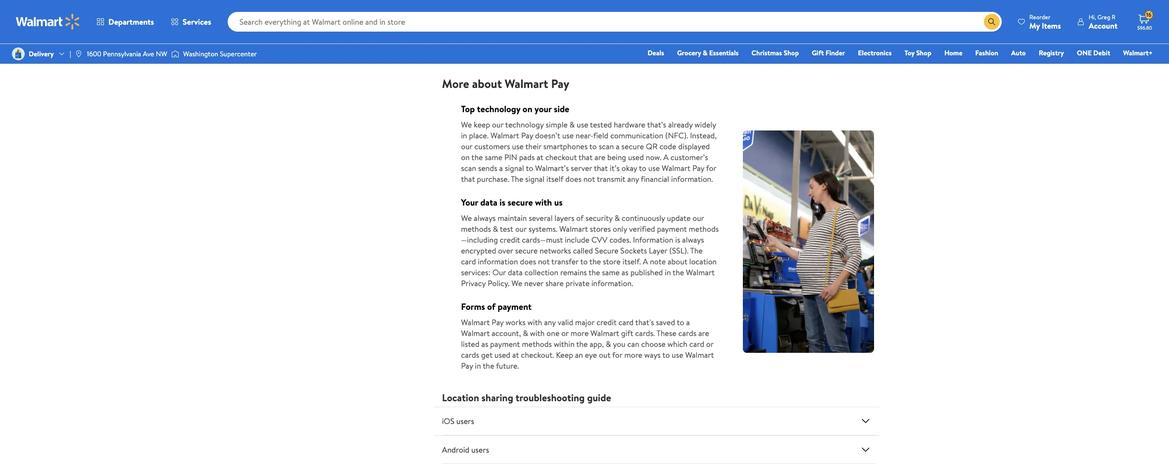 Task type: locate. For each thing, give the bounding box(es) containing it.
reorder my items
[[1030, 13, 1061, 31]]

0 horizontal spatial signal
[[505, 163, 524, 174]]

store up deals
[[654, 29, 671, 40]]

& inside grocery & essentials link
[[703, 48, 708, 58]]

0 vertical spatial the
[[511, 174, 523, 185]]

0 horizontal spatial credit
[[500, 235, 520, 246]]

1 vertical spatial can
[[627, 339, 639, 350]]

1 vertical spatial not
[[538, 256, 550, 267]]

0 vertical spatial store
[[654, 29, 671, 40]]

toy
[[905, 48, 915, 58]]

let
[[609, 0, 618, 10]]

1 horizontal spatial about
[[668, 256, 687, 267]]

0 vertical spatial on
[[523, 103, 532, 115]]

1 vertical spatial store
[[603, 256, 621, 267]]

app left know
[[633, 0, 645, 10]]

reorder
[[1030, 13, 1051, 21]]

1 vertical spatial sharing
[[482, 392, 513, 405]]

same left "pin"
[[485, 152, 503, 163]]

store left itself. at the right bottom
[[603, 256, 621, 267]]

& right grocery
[[703, 48, 708, 58]]

0 vertical spatial used
[[628, 152, 644, 163]]

does inside top technology on your side we keep our technology simple & use tested hardware that's already widely in place. walmart pay doesn't use near-field communication (nfc). instead, our customers use their smartphones to scan a secure qr code displayed on the same pin pads at checkout that are being used now. a customer's scan sends a signal to walmart's server that it's okay to use walmart pay for that purchase. the signal itself does not transmit any financial information.
[[565, 174, 582, 185]]

sharing.
[[496, 10, 522, 21]]

0 horizontal spatial any
[[544, 317, 556, 328]]

1 horizontal spatial can
[[627, 339, 639, 350]]

forms
[[461, 301, 485, 313]]

1 horizontal spatial methods
[[522, 339, 552, 350]]

remember, you can always access walmart pay outside of the store in the app's "services" tab.
[[442, 29, 763, 40]]

enable
[[475, 0, 498, 10], [442, 10, 465, 21]]

at
[[537, 152, 543, 163], [512, 350, 519, 361]]

a inside forms of payment walmart pay works with any valid major credit card that's saved to a walmart account, & with one or more walmart gift cards. these cards are listed as payment  methods within the app, & you can choose which card or cards get used at checkout. keep an eye out for more ways to use walmart pay in the future.
[[686, 317, 690, 328]]

listed
[[461, 339, 480, 350]]

can down sharing.
[[498, 29, 510, 40]]

are inside top technology on your side we keep our technology simple & use tested hardware that's already widely in place. walmart pay doesn't use near-field communication (nfc). instead, our customers use their smartphones to scan a secure qr code displayed on the same pin pads at checkout that are being used now. a customer's scan sends a signal to walmart's server that it's okay to use walmart pay for that purchase. the signal itself does not transmit any financial information.
[[595, 152, 605, 163]]

& right security
[[615, 213, 620, 224]]

always
[[512, 29, 534, 40], [474, 213, 496, 224], [682, 235, 704, 246]]

items
[[1042, 20, 1061, 31]]

of inside your data is secure with us we always maintain several layers of security & continuously update our methods & test our systems. walmart stores only verified payment methods —including credit cards—must include cvv codes. information is always encrypted over secure networks called secure sockets layer (ssl). the card information does not transfer to the store itself.  a note about location services: our data collection remains the same as published in the walmart privacy policy. we never share private information.
[[576, 213, 584, 224]]

Walmart Site-Wide search field
[[228, 12, 1002, 32]]

with left one at bottom left
[[530, 328, 545, 339]]

1 shop from the left
[[784, 48, 799, 58]]

pay left doesn't
[[521, 130, 533, 141]]

your
[[535, 103, 552, 115]]

an
[[575, 350, 583, 361]]

finder
[[826, 48, 845, 58]]

in right published
[[665, 267, 671, 278]]

for down displayed at the top
[[706, 163, 717, 174]]

gift finder link
[[808, 48, 850, 58]]

gift inside "link"
[[348, 4, 360, 14]]

sharing up access
[[529, 0, 554, 10]]

a right sends on the left top
[[499, 163, 503, 174]]

0 horizontal spatial is
[[500, 197, 506, 209]]

how
[[839, 0, 854, 10]]

1 horizontal spatial at
[[537, 152, 543, 163]]

does right itself
[[565, 174, 582, 185]]

2 horizontal spatial methods
[[689, 224, 719, 235]]

"services"
[[714, 29, 749, 40]]

0 horizontal spatial information.
[[592, 278, 633, 289]]

technology up keep on the top left
[[477, 103, 521, 115]]

1 vertical spatial of
[[576, 213, 584, 224]]

location right must
[[500, 0, 527, 10]]

1 horizontal spatial are
[[699, 328, 709, 339]]

1 horizontal spatial cards
[[678, 328, 697, 339]]

a inside top technology on your side we keep our technology simple & use tested hardware that's already widely in place. walmart pay doesn't use near-field communication (nfc). instead, our customers use their smartphones to scan a secure qr code displayed on the same pin pads at checkout that are being used now. a customer's scan sends a signal to walmart's server that it's okay to use walmart pay for that purchase. the signal itself does not transmit any financial information.
[[664, 152, 669, 163]]

1 horizontal spatial sharing
[[529, 0, 554, 10]]

1 horizontal spatial information.
[[671, 174, 713, 185]]

major
[[575, 317, 595, 328]]

in up grocery
[[673, 29, 679, 40]]

0 horizontal spatial for
[[612, 350, 623, 361]]

we down your
[[461, 213, 472, 224]]

0 vertical spatial is
[[500, 197, 506, 209]]

home link
[[940, 48, 967, 58]]

search icon image
[[988, 18, 996, 26]]

you right out
[[613, 339, 626, 350]]

a
[[616, 141, 620, 152], [499, 163, 503, 174], [686, 317, 690, 328]]

keep
[[556, 350, 573, 361]]

for left how
[[827, 0, 837, 10]]

2 vertical spatial always
[[682, 235, 704, 246]]

the left future.
[[483, 361, 494, 372]]

pay down displayed at the top
[[693, 163, 705, 174]]

outside
[[604, 29, 629, 40]]

cards right these
[[678, 328, 697, 339]]

1 vertical spatial are
[[699, 328, 709, 339]]

0 vertical spatial card
[[461, 256, 476, 267]]

sockets
[[620, 246, 647, 256]]

valid
[[558, 317, 573, 328]]

used left the now.
[[628, 152, 644, 163]]

1 vertical spatial at
[[512, 350, 519, 361]]

we left keep on the top left
[[461, 119, 472, 130]]

secure up maintain
[[508, 197, 533, 209]]

2 horizontal spatial for
[[827, 0, 837, 10]]

secure left the qr
[[622, 141, 644, 152]]

the right (ssl).
[[690, 246, 703, 256]]

2 horizontal spatial location
[[689, 256, 717, 267]]

note
[[650, 256, 666, 267]]

—including
[[461, 235, 498, 246]]

walmart down "forms"
[[461, 317, 490, 328]]

technology up "their"
[[505, 119, 544, 130]]

the down place.
[[472, 152, 483, 163]]

1 vertical spatial does
[[520, 256, 536, 267]]

must
[[456, 0, 473, 10]]

1 vertical spatial used
[[495, 350, 510, 361]]

of inside forms of payment walmart pay works with any valid major credit card that's saved to a walmart account, & with one or more walmart gift cards. these cards are listed as payment  methods within the app, & you can choose which card or cards get used at checkout. keep an eye out for more ways to use walmart pay in the future.
[[487, 301, 496, 313]]

with inside your data is secure with us we always maintain several layers of security & continuously update our methods & test our systems. walmart stores only verified payment methods —including credit cards—must include cvv codes. information is always encrypted over secure networks called secure sockets layer (ssl). the card information does not transfer to the store itself.  a note about location services: our data collection remains the same as published in the walmart privacy policy. we never share private information.
[[535, 197, 552, 209]]

with right 'works'
[[528, 317, 542, 328]]

eye
[[585, 350, 597, 361]]

or right 'which'
[[706, 339, 714, 350]]

of right outside
[[631, 29, 639, 40]]

1 vertical spatial is
[[675, 235, 680, 246]]

data right your
[[480, 197, 498, 209]]

the inside top technology on your side we keep our technology simple & use tested hardware that's already widely in place. walmart pay doesn't use near-field communication (nfc). instead, our customers use their smartphones to scan a secure qr code displayed on the same pin pads at checkout that are being used now. a customer's scan sends a signal to walmart's server that it's okay to use walmart pay for that purchase. the signal itself does not transmit any financial information.
[[472, 152, 483, 163]]

1 vertical spatial more
[[624, 350, 643, 361]]

0 vertical spatial a
[[616, 141, 620, 152]]

1 vertical spatial always
[[474, 213, 496, 224]]

 image
[[12, 48, 25, 60], [75, 50, 83, 58]]

pay up side
[[551, 75, 569, 92]]

shop right christmas
[[784, 48, 799, 58]]

home
[[945, 48, 963, 58]]

1 horizontal spatial app
[[633, 0, 645, 10]]

2 horizontal spatial that
[[594, 163, 608, 174]]

1 horizontal spatial that
[[579, 152, 593, 163]]

0 horizontal spatial enable
[[442, 10, 465, 21]]

0 vertical spatial as
[[622, 267, 629, 278]]

departments button
[[88, 10, 162, 34]]

store.
[[700, 0, 719, 10]]

any left valid
[[544, 317, 556, 328]]

0 vertical spatial information.
[[671, 174, 713, 185]]

guide
[[805, 0, 825, 10]]

is up maintain
[[500, 197, 506, 209]]

top technology on your side we keep our technology simple & use tested hardware that's already widely in place. walmart pay doesn't use near-field communication (nfc). instead, our customers use their smartphones to scan a secure qr code displayed on the same pin pads at checkout that are being used now. a customer's scan sends a signal to walmart's server that it's okay to use walmart pay for that purchase. the signal itself does not transmit any financial information.
[[461, 103, 717, 185]]

a right the now.
[[664, 152, 669, 163]]

our right update
[[693, 213, 704, 224]]

1 horizontal spatial shop
[[916, 48, 932, 58]]

information. down itself. at the right bottom
[[592, 278, 633, 289]]

store
[[654, 29, 671, 40], [603, 256, 621, 267]]

walmart image
[[16, 14, 80, 30]]

android
[[442, 445, 469, 456]]

0 horizontal spatial card
[[461, 256, 476, 267]]

can left choose at the bottom
[[627, 339, 639, 350]]

not
[[584, 174, 595, 185], [538, 256, 550, 267]]

1 horizontal spatial credit
[[597, 317, 617, 328]]

not left transfer
[[538, 256, 550, 267]]

1 horizontal spatial for
[[706, 163, 717, 174]]

users for ios users
[[456, 416, 474, 427]]

as
[[622, 267, 629, 278], [481, 339, 488, 350]]

walmart+
[[1123, 48, 1153, 58]]

gift
[[621, 328, 633, 339]]

2 shop from the left
[[916, 48, 932, 58]]

update
[[667, 213, 691, 224]]

gift right all
[[348, 4, 360, 14]]

of right layers in the left of the page
[[576, 213, 584, 224]]

location inside your data is secure with us we always maintain several layers of security & continuously update our methods & test our systems. walmart stores only verified payment methods —including credit cards—must include cvv codes. information is always encrypted over secure networks called secure sockets layer (ssl). the card information does not transfer to the store itself.  a note about location services: our data collection remains the same as published in the walmart privacy policy. we never share private information.
[[689, 256, 717, 267]]

the down "pin"
[[511, 174, 523, 185]]

0 horizontal spatial more
[[571, 328, 589, 339]]

for inside the you must enable location sharing with the app to let the app know you're in-store. see the troubleshooting guide for how to enable location sharing.
[[827, 0, 837, 10]]

secure right over in the bottom left of the page
[[515, 246, 538, 256]]

view
[[323, 4, 338, 14]]

1 vertical spatial for
[[706, 163, 717, 174]]

0 horizontal spatial about
[[472, 75, 502, 92]]

1 vertical spatial about
[[668, 256, 687, 267]]

not inside your data is secure with us we always maintain several layers of security & continuously update our methods & test our systems. walmart stores only verified payment methods —including credit cards—must include cvv codes. information is always encrypted over secure networks called secure sockets layer (ssl). the card information does not transfer to the store itself.  a note about location services: our data collection remains the same as published in the walmart privacy policy. we never share private information.
[[538, 256, 550, 267]]

with left us
[[535, 197, 552, 209]]

0 horizontal spatial same
[[485, 152, 503, 163]]

you
[[442, 0, 454, 10]]

a left note
[[643, 256, 648, 267]]

users right android on the bottom of the page
[[471, 445, 489, 456]]

used inside top technology on your side we keep our technology simple & use tested hardware that's already widely in place. walmart pay doesn't use near-field communication (nfc). instead, our customers use their smartphones to scan a secure qr code displayed on the same pin pads at checkout that are being used now. a customer's scan sends a signal to walmart's server that it's okay to use walmart pay for that purchase. the signal itself does not transmit any financial information.
[[628, 152, 644, 163]]

1 vertical spatial on
[[461, 152, 470, 163]]

0 horizontal spatial scan
[[461, 163, 476, 174]]

android users image
[[860, 445, 872, 456]]

checkout.
[[521, 350, 554, 361]]

0 horizontal spatial a
[[643, 256, 648, 267]]

 image for 1600 pennsylvania ave nw
[[75, 50, 83, 58]]

same down secure
[[602, 267, 620, 278]]

walmart up "pin"
[[491, 130, 519, 141]]

view all gift cards
[[323, 4, 379, 14]]

0 horizontal spatial data
[[480, 197, 498, 209]]

0 horizontal spatial are
[[595, 152, 605, 163]]

nw
[[156, 49, 167, 59]]

that down near-
[[579, 152, 593, 163]]

view all gift cards link
[[323, 3, 379, 14]]

private
[[566, 278, 590, 289]]

walmart up your
[[505, 75, 548, 92]]

or right one at bottom left
[[561, 328, 569, 339]]

1 vertical spatial same
[[602, 267, 620, 278]]

your
[[461, 197, 478, 209]]

& right account,
[[523, 328, 528, 339]]

shop
[[784, 48, 799, 58], [916, 48, 932, 58]]

does up never on the bottom of the page
[[520, 256, 536, 267]]

payment
[[657, 224, 687, 235], [498, 301, 532, 313], [490, 339, 520, 350]]

to right transfer
[[580, 256, 588, 267]]

in inside your data is secure with us we always maintain several layers of security & continuously update our methods & test our systems. walmart stores only verified payment methods —including credit cards—must include cvv codes. information is always encrypted over secure networks called secure sockets layer (ssl). the card information does not transfer to the store itself.  a note about location services: our data collection remains the same as published in the walmart privacy policy. we never share private information.
[[665, 267, 671, 278]]

1 horizontal spatial of
[[576, 213, 584, 224]]

0 vertical spatial data
[[480, 197, 498, 209]]

0 vertical spatial scan
[[599, 141, 614, 152]]

credit right major
[[597, 317, 617, 328]]

0 vertical spatial users
[[456, 416, 474, 427]]

you
[[483, 29, 496, 40], [613, 339, 626, 350]]

1 vertical spatial credit
[[597, 317, 617, 328]]

location up remember,
[[467, 10, 494, 21]]

enable up remember,
[[442, 10, 465, 21]]

one
[[547, 328, 560, 339]]

okay
[[622, 163, 637, 174]]

walmart
[[560, 29, 588, 40], [505, 75, 548, 92], [491, 130, 519, 141], [662, 163, 691, 174], [559, 224, 588, 235], [686, 267, 715, 278], [461, 317, 490, 328], [461, 328, 490, 339], [591, 328, 619, 339], [685, 350, 714, 361]]

about right more at the top of page
[[472, 75, 502, 92]]

card right 'which'
[[690, 339, 704, 350]]

in left the get
[[475, 361, 481, 372]]

auto
[[1011, 48, 1026, 58]]

0 horizontal spatial the
[[511, 174, 523, 185]]

2 vertical spatial a
[[686, 317, 690, 328]]

& inside top technology on your side we keep our technology simple & use tested hardware that's already widely in place. walmart pay doesn't use near-field communication (nfc). instead, our customers use their smartphones to scan a secure qr code displayed on the same pin pads at checkout that are being used now. a customer's scan sends a signal to walmart's server that it's okay to use walmart pay for that purchase. the signal itself does not transmit any financial information.
[[570, 119, 575, 130]]

 image
[[171, 49, 179, 59]]

does inside your data is secure with us we always maintain several layers of security & continuously update our methods & test our systems. walmart stores only verified payment methods —including credit cards—must include cvv codes. information is always encrypted over secure networks called secure sockets layer (ssl). the card information does not transfer to the store itself.  a note about location services: our data collection remains the same as published in the walmart privacy policy. we never share private information.
[[520, 256, 536, 267]]

a right field
[[616, 141, 620, 152]]

ios users image
[[860, 416, 872, 428]]

1 horizontal spatial used
[[628, 152, 644, 163]]

codes.
[[609, 235, 631, 246]]

0 vertical spatial any
[[627, 174, 639, 185]]

at inside top technology on your side we keep our technology simple & use tested hardware that's already widely in place. walmart pay doesn't use near-field communication (nfc). instead, our customers use their smartphones to scan a secure qr code displayed on the same pin pads at checkout that are being used now. a customer's scan sends a signal to walmart's server that it's okay to use walmart pay for that purchase. the signal itself does not transmit any financial information.
[[537, 152, 543, 163]]

with up access
[[556, 0, 570, 10]]

1 vertical spatial any
[[544, 317, 556, 328]]

as inside forms of payment walmart pay works with any valid major credit card that's saved to a walmart account, & with one or more walmart gift cards. these cards are listed as payment  methods within the app, & you can choose which card or cards get used at checkout. keep an eye out for more ways to use walmart pay in the future.
[[481, 339, 488, 350]]

my
[[1030, 20, 1040, 31]]

not left transmit
[[584, 174, 595, 185]]

used inside forms of payment walmart pay works with any valid major credit card that's saved to a walmart account, & with one or more walmart gift cards. these cards are listed as payment  methods within the app, & you can choose which card or cards get used at checkout. keep an eye out for more ways to use walmart pay in the future.
[[495, 350, 510, 361]]

information. down customer's
[[671, 174, 713, 185]]

use inside forms of payment walmart pay works with any valid major credit card that's saved to a walmart account, & with one or more walmart gift cards. these cards are listed as payment  methods within the app, & you can choose which card or cards get used at checkout. keep an eye out for more ways to use walmart pay in the future.
[[672, 350, 683, 361]]

purchase.
[[477, 174, 509, 185]]

0 horizontal spatial sharing
[[482, 392, 513, 405]]

services
[[183, 16, 211, 27]]

that left it's at the top
[[594, 163, 608, 174]]

of right "forms"
[[487, 301, 496, 313]]

as left published
[[622, 267, 629, 278]]

location
[[442, 392, 479, 405]]

methods inside forms of payment walmart pay works with any valid major credit card that's saved to a walmart account, & with one or more walmart gift cards. these cards are listed as payment  methods within the app, & you can choose which card or cards get used at checkout. keep an eye out for more ways to use walmart pay in the future.
[[522, 339, 552, 350]]

sharing inside the you must enable location sharing with the app to let the app know you're in-store. see the troubleshooting guide for how to enable location sharing.
[[529, 0, 554, 10]]

1 vertical spatial payment
[[498, 301, 532, 313]]

0 horizontal spatial methods
[[461, 224, 491, 235]]

registry link
[[1035, 48, 1069, 58]]

credit
[[500, 235, 520, 246], [597, 317, 617, 328]]

2 app from the left
[[633, 0, 645, 10]]

payment inside your data is secure with us we always maintain several layers of security & continuously update our methods & test our systems. walmart stores only verified payment methods —including credit cards—must include cvv codes. information is always encrypted over secure networks called secure sockets layer (ssl). the card information does not transfer to the store itself.  a note about location services: our data collection remains the same as published in the walmart privacy policy. we never share private information.
[[657, 224, 687, 235]]

one debit link
[[1073, 48, 1115, 58]]

& right the simple
[[570, 119, 575, 130]]

use down these
[[672, 350, 683, 361]]

more
[[571, 328, 589, 339], [624, 350, 643, 361]]

only
[[613, 224, 627, 235]]

0 vertical spatial not
[[584, 174, 595, 185]]

stores
[[590, 224, 611, 235]]

0 vertical spatial can
[[498, 29, 510, 40]]

christmas
[[752, 48, 782, 58]]

the inside your data is secure with us we always maintain several layers of security & continuously update our methods & test our systems. walmart stores only verified payment methods —including credit cards—must include cvv codes. information is always encrypted over secure networks called secure sockets layer (ssl). the card information does not transfer to the store itself.  a note about location services: our data collection remains the same as published in the walmart privacy policy. we never share private information.
[[690, 246, 703, 256]]

credit inside forms of payment walmart pay works with any valid major credit card that's saved to a walmart account, & with one or more walmart gift cards. these cards are listed as payment  methods within the app, & you can choose which card or cards get used at checkout. keep an eye out for more ways to use walmart pay in the future.
[[597, 317, 617, 328]]

0 vertical spatial does
[[565, 174, 582, 185]]

card left that's on the bottom
[[619, 317, 634, 328]]

walmart down (ssl).
[[686, 267, 715, 278]]

 image for delivery
[[12, 48, 25, 60]]

simple
[[546, 119, 568, 130]]

our right test
[[515, 224, 527, 235]]

grocery & essentials
[[677, 48, 739, 58]]

0 vertical spatial payment
[[657, 224, 687, 235]]

(nfc).
[[665, 130, 688, 141]]

ios
[[442, 416, 455, 427]]

0 horizontal spatial  image
[[12, 48, 25, 60]]

greg
[[1098, 13, 1111, 21]]

for right out
[[612, 350, 623, 361]]

0 horizontal spatial as
[[481, 339, 488, 350]]

a
[[664, 152, 669, 163], [643, 256, 648, 267]]

instead,
[[690, 130, 717, 141]]

1 horizontal spatial card
[[619, 317, 634, 328]]

ios users
[[442, 416, 474, 427]]

walmart's
[[535, 163, 569, 174]]

1 horizontal spatial not
[[584, 174, 595, 185]]

0 horizontal spatial used
[[495, 350, 510, 361]]

at left checkout.
[[512, 350, 519, 361]]

android users
[[442, 445, 489, 456]]

checkout
[[545, 152, 577, 163]]

use left "their"
[[512, 141, 524, 152]]

& left test
[[493, 224, 498, 235]]

credit down maintain
[[500, 235, 520, 246]]

a right saved
[[686, 317, 690, 328]]

about right note
[[668, 256, 687, 267]]

0 vertical spatial gift
[[348, 4, 360, 14]]

that's
[[635, 317, 654, 328]]

2 horizontal spatial card
[[690, 339, 704, 350]]

cards
[[678, 328, 697, 339], [461, 350, 479, 361]]

gift finder
[[812, 48, 845, 58]]

at right "pads"
[[537, 152, 543, 163]]

deals link
[[643, 48, 669, 58]]

these
[[657, 328, 677, 339]]

we left never on the bottom of the page
[[512, 278, 523, 289]]

over
[[498, 246, 513, 256]]

on left your
[[523, 103, 532, 115]]

used right the get
[[495, 350, 510, 361]]

payment up 'works'
[[498, 301, 532, 313]]

card up privacy
[[461, 256, 476, 267]]

in
[[673, 29, 679, 40], [461, 130, 467, 141], [665, 267, 671, 278], [475, 361, 481, 372]]

on left sends on the left top
[[461, 152, 470, 163]]



Task type: describe. For each thing, give the bounding box(es) containing it.
1 horizontal spatial is
[[675, 235, 680, 246]]

never
[[524, 278, 544, 289]]

in-
[[691, 0, 700, 10]]

collection
[[525, 267, 558, 278]]

as inside your data is secure with us we always maintain several layers of security & continuously update our methods & test our systems. walmart stores only verified payment methods —including credit cards—must include cvv codes. information is always encrypted over secure networks called secure sockets layer (ssl). the card information does not transfer to the store itself.  a note about location services: our data collection remains the same as published in the walmart privacy policy. we never share private information.
[[622, 267, 629, 278]]

1 vertical spatial gift
[[812, 48, 824, 58]]

walmart up called
[[559, 224, 588, 235]]

to inside your data is secure with us we always maintain several layers of security & continuously update our methods & test our systems. walmart stores only verified payment methods —including credit cards—must include cvv codes. information is always encrypted over secure networks called secure sockets layer (ssl). the card information does not transfer to the store itself.  a note about location services: our data collection remains the same as published in the walmart privacy policy. we never share private information.
[[580, 256, 588, 267]]

pay left outside
[[590, 29, 602, 40]]

in inside forms of payment walmart pay works with any valid major credit card that's saved to a walmart account, & with one or more walmart gift cards. these cards are listed as payment  methods within the app, & you can choose which card or cards get used at checkout. keep an eye out for more ways to use walmart pay in the future.
[[475, 361, 481, 372]]

secure inside top technology on your side we keep our technology simple & use tested hardware that's already widely in place. walmart pay doesn't use near-field communication (nfc). instead, our customers use their smartphones to scan a secure qr code displayed on the same pin pads at checkout that are being used now. a customer's scan sends a signal to walmart's server that it's okay to use walmart pay for that purchase. the signal itself does not transmit any financial information.
[[622, 141, 644, 152]]

1 vertical spatial secure
[[508, 197, 533, 209]]

our left customers
[[461, 141, 473, 152]]

to down tested on the top of page
[[590, 141, 597, 152]]

0 horizontal spatial cards
[[461, 350, 479, 361]]

to right okay
[[639, 163, 647, 174]]

account,
[[492, 328, 521, 339]]

the left let
[[572, 0, 584, 10]]

any inside forms of payment walmart pay works with any valid major credit card that's saved to a walmart account, & with one or more walmart gift cards. these cards are listed as payment  methods within the app, & you can choose which card or cards get used at checkout. keep an eye out for more ways to use walmart pay in the future.
[[544, 317, 556, 328]]

to right how
[[855, 0, 863, 10]]

electronics link
[[854, 48, 896, 58]]

server
[[571, 163, 592, 174]]

walmart right ways
[[685, 350, 714, 361]]

the left app,
[[576, 339, 588, 350]]

0 vertical spatial of
[[631, 29, 639, 40]]

1 horizontal spatial scan
[[599, 141, 614, 152]]

called
[[573, 246, 593, 256]]

now.
[[646, 152, 662, 163]]

$96.80
[[1138, 24, 1152, 31]]

essentials
[[709, 48, 739, 58]]

code
[[660, 141, 676, 152]]

2 vertical spatial we
[[512, 278, 523, 289]]

for inside forms of payment walmart pay works with any valid major credit card that's saved to a walmart account, & with one or more walmart gift cards. these cards are listed as payment  methods within the app, & you can choose which card or cards get used at checkout. keep an eye out for more ways to use walmart pay in the future.
[[612, 350, 623, 361]]

1 horizontal spatial store
[[654, 29, 671, 40]]

store inside your data is secure with us we always maintain several layers of security & continuously update our methods & test our systems. walmart stores only verified payment methods —including credit cards—must include cvv codes. information is always encrypted over secure networks called secure sockets layer (ssl). the card information does not transfer to the store itself.  a note about location services: our data collection remains the same as published in the walmart privacy policy. we never share private information.
[[603, 256, 621, 267]]

to right ways
[[663, 350, 670, 361]]

cards
[[361, 4, 379, 14]]

their
[[525, 141, 542, 152]]

encrypted
[[461, 246, 496, 256]]

tested
[[590, 119, 612, 130]]

maintain
[[498, 213, 527, 224]]

a inside your data is secure with us we always maintain several layers of security & continuously update our methods & test our systems. walmart stores only verified payment methods —including credit cards—must include cvv codes. information is always encrypted over secure networks called secure sockets layer (ssl). the card information does not transfer to the store itself.  a note about location services: our data collection remains the same as published in the walmart privacy policy. we never share private information.
[[643, 256, 648, 267]]

information. inside top technology on your side we keep our technology simple & use tested hardware that's already widely in place. walmart pay doesn't use near-field communication (nfc). instead, our customers use their smartphones to scan a secure qr code displayed on the same pin pads at checkout that are being used now. a customer's scan sends a signal to walmart's server that it's okay to use walmart pay for that purchase. the signal itself does not transmit any financial information.
[[671, 174, 713, 185]]

information
[[633, 235, 673, 246]]

0 vertical spatial about
[[472, 75, 502, 92]]

2 vertical spatial payment
[[490, 339, 520, 350]]

the up deals link
[[640, 29, 652, 40]]

to left let
[[600, 0, 607, 10]]

not inside top technology on your side we keep our technology simple & use tested hardware that's already widely in place. walmart pay doesn't use near-field communication (nfc). instead, our customers use their smartphones to scan a secure qr code displayed on the same pin pads at checkout that are being used now. a customer's scan sends a signal to walmart's server that it's okay to use walmart pay for that purchase. the signal itself does not transmit any financial information.
[[584, 174, 595, 185]]

cards.
[[635, 328, 655, 339]]

pads
[[519, 152, 535, 163]]

any inside top technology on your side we keep our technology simple & use tested hardware that's already widely in place. walmart pay doesn't use near-field communication (nfc). instead, our customers use their smartphones to scan a secure qr code displayed on the same pin pads at checkout that are being used now. a customer's scan sends a signal to walmart's server that it's okay to use walmart pay for that purchase. the signal itself does not transmit any financial information.
[[627, 174, 639, 185]]

at inside forms of payment walmart pay works with any valid major credit card that's saved to a walmart account, & with one or more walmart gift cards. these cards are listed as payment  methods within the app, & you can choose which card or cards get used at checkout. keep an eye out for more ways to use walmart pay in the future.
[[512, 350, 519, 361]]

privacy
[[461, 278, 486, 289]]

walmart down code
[[662, 163, 691, 174]]

being
[[607, 152, 626, 163]]

16
[[1146, 10, 1152, 19]]

keep
[[474, 119, 490, 130]]

out
[[599, 350, 611, 361]]

troubleshooting
[[748, 0, 803, 10]]

the right the remains
[[589, 267, 600, 278]]

(ssl).
[[669, 246, 689, 256]]

0 horizontal spatial can
[[498, 29, 510, 40]]

the down cvv
[[590, 256, 601, 267]]

app,
[[590, 339, 604, 350]]

side
[[554, 103, 569, 115]]

2 vertical spatial secure
[[515, 246, 538, 256]]

0 horizontal spatial location
[[467, 10, 494, 21]]

services button
[[162, 10, 220, 34]]

we inside top technology on your side we keep our technology simple & use tested hardware that's already widely in place. walmart pay doesn't use near-field communication (nfc). instead, our customers use their smartphones to scan a secure qr code displayed on the same pin pads at checkout that are being used now. a customer's scan sends a signal to walmart's server that it's okay to use walmart pay for that purchase. the signal itself does not transmit any financial information.
[[461, 119, 472, 130]]

users for android users
[[471, 445, 489, 456]]

1 vertical spatial technology
[[505, 119, 544, 130]]

0 horizontal spatial that
[[461, 174, 475, 185]]

1 horizontal spatial signal
[[525, 174, 545, 185]]

shop for toy shop
[[916, 48, 932, 58]]

0 vertical spatial you
[[483, 29, 496, 40]]

about inside your data is secure with us we always maintain several layers of security & continuously update our methods & test our systems. walmart stores only verified payment methods —including credit cards—must include cvv codes. information is always encrypted over secure networks called secure sockets layer (ssl). the card information does not transfer to the store itself.  a note about location services: our data collection remains the same as published in the walmart privacy policy. we never share private information.
[[668, 256, 687, 267]]

pay left 'works'
[[492, 317, 504, 328]]

1 horizontal spatial on
[[523, 103, 532, 115]]

the left 'app's'
[[681, 29, 693, 40]]

cards—must
[[522, 235, 563, 246]]

security
[[586, 213, 613, 224]]

0 horizontal spatial or
[[561, 328, 569, 339]]

pay down listed
[[461, 361, 473, 372]]

supercenter
[[220, 49, 257, 59]]

|
[[70, 49, 71, 59]]

account
[[1089, 20, 1118, 31]]

shop for christmas shop
[[784, 48, 799, 58]]

works
[[506, 317, 526, 328]]

continuously
[[622, 213, 665, 224]]

toy shop link
[[900, 48, 936, 58]]

test
[[500, 224, 513, 235]]

layer
[[649, 246, 668, 256]]

information. inside your data is secure with us we always maintain several layers of security & continuously update our methods & test our systems. walmart stores only verified payment methods —including credit cards—must include cvv codes. information is always encrypted over secure networks called secure sockets layer (ssl). the card information does not transfer to the store itself.  a note about location services: our data collection remains the same as published in the walmart privacy policy. we never share private information.
[[592, 278, 633, 289]]

delivery
[[29, 49, 54, 59]]

use left tested on the top of page
[[577, 119, 588, 130]]

0 horizontal spatial on
[[461, 152, 470, 163]]

walmart up the get
[[461, 328, 490, 339]]

hi, greg r account
[[1089, 13, 1118, 31]]

1 horizontal spatial location
[[500, 0, 527, 10]]

know
[[647, 0, 665, 10]]

credit inside your data is secure with us we always maintain several layers of security & continuously update our methods & test our systems. walmart stores only verified payment methods —including credit cards—must include cvv codes. information is always encrypted over secure networks called secure sockets layer (ssl). the card information does not transfer to the store itself.  a note about location services: our data collection remains the same as published in the walmart privacy policy. we never share private information.
[[500, 235, 520, 246]]

to right saved
[[677, 317, 684, 328]]

walmart+ link
[[1119, 48, 1157, 58]]

christmas shop
[[752, 48, 799, 58]]

0 horizontal spatial a
[[499, 163, 503, 174]]

walmart up out
[[591, 328, 619, 339]]

transfer
[[552, 256, 579, 267]]

the right see
[[735, 0, 747, 10]]

layers
[[555, 213, 574, 224]]

doesn't
[[535, 130, 560, 141]]

use down the qr
[[648, 163, 660, 174]]

debit
[[1094, 48, 1111, 58]]

christmas shop link
[[747, 48, 804, 58]]

all
[[340, 4, 346, 14]]

& right app,
[[606, 339, 611, 350]]

services:
[[461, 267, 491, 278]]

1600 pennsylvania ave nw
[[87, 49, 167, 59]]

more about walmart pay. top technology on your side. image
[[743, 131, 874, 353]]

grocery
[[677, 48, 701, 58]]

1 vertical spatial scan
[[461, 163, 476, 174]]

can inside forms of payment walmart pay works with any valid major credit card that's saved to a walmart account, & with one or more walmart gift cards. these cards are listed as payment  methods within the app, & you can choose which card or cards get used at checkout. keep an eye out for more ways to use walmart pay in the future.
[[627, 339, 639, 350]]

the down (ssl).
[[673, 267, 684, 278]]

pennsylvania
[[103, 49, 141, 59]]

financial
[[641, 174, 669, 185]]

registry
[[1039, 48, 1064, 58]]

ave
[[143, 49, 154, 59]]

qr
[[646, 141, 658, 152]]

you inside forms of payment walmart pay works with any valid major credit card that's saved to a walmart account, & with one or more walmart gift cards. these cards are listed as payment  methods within the app, & you can choose which card or cards get used at checkout. keep an eye out for more ways to use walmart pay in the future.
[[613, 339, 626, 350]]

the right let
[[620, 0, 631, 10]]

clear search field text image
[[972, 18, 980, 26]]

0 vertical spatial technology
[[477, 103, 521, 115]]

field
[[593, 130, 609, 141]]

1 horizontal spatial enable
[[475, 0, 498, 10]]

use left near-
[[562, 130, 574, 141]]

1 horizontal spatial data
[[508, 267, 523, 278]]

0 vertical spatial more
[[571, 328, 589, 339]]

to right "pin"
[[526, 163, 533, 174]]

remains
[[560, 267, 587, 278]]

our right keep on the top left
[[492, 119, 504, 130]]

smartphones
[[543, 141, 588, 152]]

in inside top technology on your side we keep our technology simple & use tested hardware that's already widely in place. walmart pay doesn't use near-field communication (nfc). instead, our customers use their smartphones to scan a secure qr code displayed on the same pin pads at checkout that are being used now. a customer's scan sends a signal to walmart's server that it's okay to use walmart pay for that purchase. the signal itself does not transmit any financial information.
[[461, 130, 467, 141]]

access
[[535, 29, 558, 40]]

1 vertical spatial we
[[461, 213, 472, 224]]

which
[[668, 339, 688, 350]]

0 vertical spatial always
[[512, 29, 534, 40]]

are inside forms of payment walmart pay works with any valid major credit card that's saved to a walmart account, & with one or more walmart gift cards. these cards are listed as payment  methods within the app, & you can choose which card or cards get used at checkout. keep an eye out for more ways to use walmart pay in the future.
[[699, 328, 709, 339]]

Search search field
[[228, 12, 1002, 32]]

sends
[[478, 163, 497, 174]]

same inside your data is secure with us we always maintain several layers of security & continuously update our methods & test our systems. walmart stores only verified payment methods —including credit cards—must include cvv codes. information is always encrypted over secure networks called secure sockets layer (ssl). the card information does not transfer to the store itself.  a note about location services: our data collection remains the same as published in the walmart privacy policy. we never share private information.
[[602, 267, 620, 278]]

remember,
[[442, 29, 482, 40]]

fashion
[[976, 48, 999, 58]]

1 horizontal spatial a
[[616, 141, 620, 152]]

verified
[[629, 224, 655, 235]]

deals
[[648, 48, 664, 58]]

share
[[546, 278, 564, 289]]

tab.
[[750, 29, 763, 40]]

1 horizontal spatial more
[[624, 350, 643, 361]]

one debit
[[1077, 48, 1111, 58]]

with inside the you must enable location sharing with the app to let the app know you're in-store. see the troubleshooting guide for how to enable location sharing.
[[556, 0, 570, 10]]

future.
[[496, 361, 519, 372]]

you must enable location sharing with the app to let the app know you're in-store. see the troubleshooting guide for how to enable location sharing.
[[442, 0, 863, 21]]

walmart right access
[[560, 29, 588, 40]]

1 horizontal spatial or
[[706, 339, 714, 350]]

the inside top technology on your side we keep our technology simple & use tested hardware that's already widely in place. walmart pay doesn't use near-field communication (nfc). instead, our customers use their smartphones to scan a secure qr code displayed on the same pin pads at checkout that are being used now. a customer's scan sends a signal to walmart's server that it's okay to use walmart pay for that purchase. the signal itself does not transmit any financial information.
[[511, 174, 523, 185]]

itself.
[[623, 256, 641, 267]]

customer's
[[671, 152, 708, 163]]

2 vertical spatial card
[[690, 339, 704, 350]]

same inside top technology on your side we keep our technology simple & use tested hardware that's already widely in place. walmart pay doesn't use near-field communication (nfc). instead, our customers use their smartphones to scan a secure qr code displayed on the same pin pads at checkout that are being used now. a customer's scan sends a signal to walmart's server that it's okay to use walmart pay for that purchase. the signal itself does not transmit any financial information.
[[485, 152, 503, 163]]

1 app from the left
[[585, 0, 598, 10]]

forms of payment walmart pay works with any valid major credit card that's saved to a walmart account, & with one or more walmart gift cards. these cards are listed as payment  methods within the app, & you can choose which card or cards get used at checkout. keep an eye out for more ways to use walmart pay in the future.
[[461, 301, 714, 372]]

1 vertical spatial card
[[619, 317, 634, 328]]

location sharing troubleshooting guide
[[442, 392, 611, 405]]

card inside your data is secure with us we always maintain several layers of security & continuously update our methods & test our systems. walmart stores only verified payment methods —including credit cards—must include cvv codes. information is always encrypted over secure networks called secure sockets layer (ssl). the card information does not transfer to the store itself.  a note about location services: our data collection remains the same as published in the walmart privacy policy. we never share private information.
[[461, 256, 476, 267]]

for inside top technology on your side we keep our technology simple & use tested hardware that's already widely in place. walmart pay doesn't use near-field communication (nfc). instead, our customers use their smartphones to scan a secure qr code displayed on the same pin pads at checkout that are being used now. a customer's scan sends a signal to walmart's server that it's okay to use walmart pay for that purchase. the signal itself does not transmit any financial information.
[[706, 163, 717, 174]]



Task type: vqa. For each thing, say whether or not it's contained in the screenshot.
the lego minecraft the creeper ambush building toy 21177, pretend play zombie battle, ore mining and animal care with steve, baby pig & chicken minifigures, gift for kids, boys and girls age 7+ years old - image 5 of 8
no



